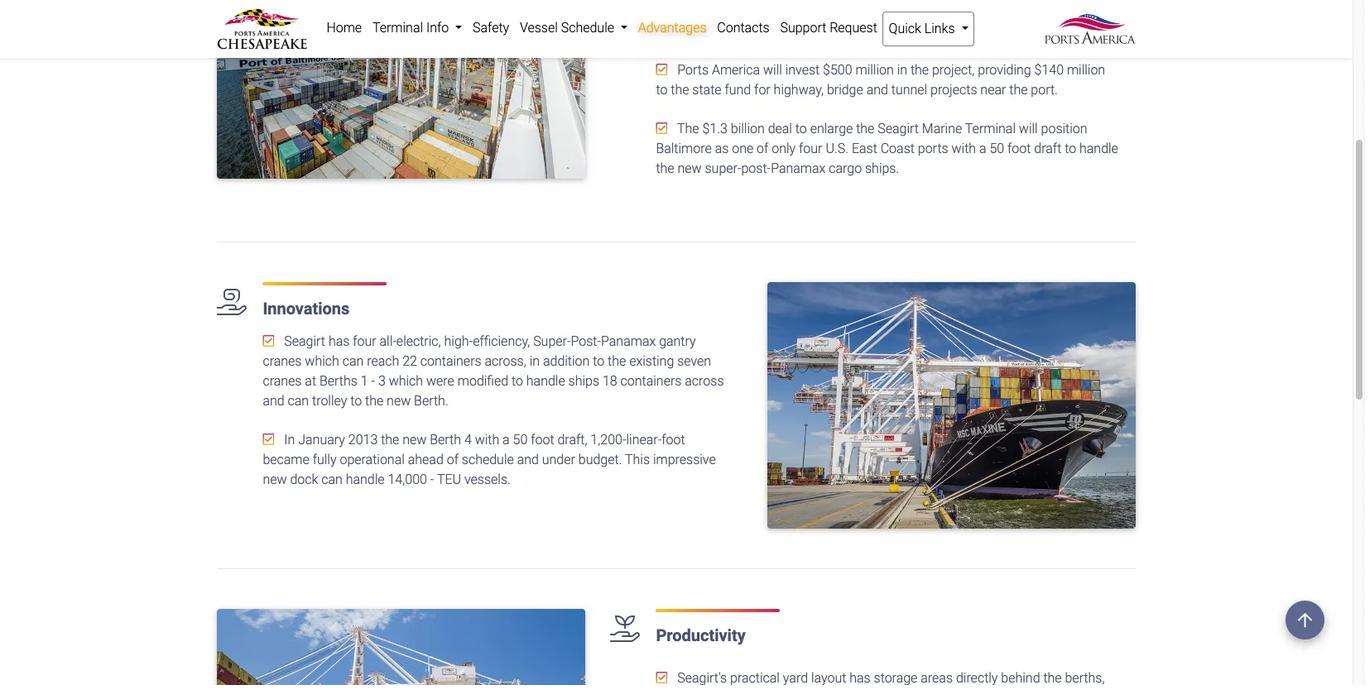 Task type: describe. For each thing, give the bounding box(es) containing it.
info
[[426, 20, 449, 36]]

billion
[[731, 121, 765, 137]]

2013
[[348, 433, 378, 448]]

for
[[754, 82, 771, 98]]

ahead
[[408, 452, 444, 468]]

dock
[[290, 472, 318, 488]]

has
[[329, 334, 350, 350]]

3
[[378, 374, 386, 390]]

seagirt inside seagirt has four all-electric, high-efficiency, super-post-panamax gantry cranes which can reach 22 containers across, in addition to the existing seven cranes at berths 1 - 3 which were modified to handle ships 18 containers across and can trolley to the new berth.
[[284, 334, 325, 350]]

and inside 'ports america will invest $500 million in the project, providing $140 million to the state fund for highway, bridge and tunnel projects near the port.'
[[867, 82, 888, 98]]

four inside the $1.3 billion deal to enlarge the seagirt marine terminal will position baltimore as one of only four u.s. east coast ports with a 50 foot draft to handle the new super-post-panamax cargo ships.
[[799, 141, 823, 157]]

deal
[[768, 121, 792, 137]]

links
[[925, 21, 955, 36]]

productivity
[[656, 626, 746, 646]]

new inside the $1.3 billion deal to enlarge the seagirt marine terminal will position baltimore as one of only four u.s. east coast ports with a 50 foot draft to handle the new super-post-panamax cargo ships.
[[678, 161, 702, 177]]

efficiency,
[[473, 334, 530, 350]]

investment image
[[217, 0, 585, 179]]

state
[[693, 82, 722, 98]]

1 vertical spatial can
[[288, 394, 309, 409]]

gantry
[[659, 334, 696, 350]]

the up the 18
[[608, 354, 626, 370]]

as
[[715, 141, 729, 157]]

quick
[[889, 21, 922, 36]]

america
[[712, 62, 760, 78]]

1 million from the left
[[856, 62, 894, 78]]

ships.
[[865, 161, 900, 177]]

schedule
[[462, 452, 514, 468]]

new down became
[[263, 472, 287, 488]]

u.s.
[[826, 141, 849, 157]]

1
[[361, 374, 368, 390]]

the up east
[[856, 121, 875, 137]]

1 cranes from the top
[[263, 354, 302, 370]]

the down 3
[[365, 394, 384, 409]]

terminal info
[[373, 20, 452, 36]]

invest
[[786, 62, 820, 78]]

tunnel
[[892, 82, 928, 98]]

projects
[[931, 82, 978, 98]]

0 vertical spatial can
[[343, 354, 364, 370]]

budget.
[[579, 452, 622, 468]]

trolley
[[312, 394, 347, 409]]

position
[[1041, 121, 1088, 137]]

50 inside in january 2013 the new berth 4 with a 50 foot draft, 1,200-linear-foot became fully operational ahead of schedule and under budget. this impressive new dock can handle 14,000 - teu vessels.
[[513, 433, 528, 448]]

berth.
[[414, 394, 449, 409]]

the inside in january 2013 the new berth 4 with a 50 foot draft, 1,200-linear-foot became fully operational ahead of schedule and under budget. this impressive new dock can handle 14,000 - teu vessels.
[[381, 433, 399, 448]]

- inside in january 2013 the new berth 4 with a 50 foot draft, 1,200-linear-foot became fully operational ahead of schedule and under budget. this impressive new dock can handle 14,000 - teu vessels.
[[430, 472, 434, 488]]

quick links link
[[883, 12, 975, 46]]

under
[[542, 452, 575, 468]]

handle inside seagirt has four all-electric, high-efficiency, super-post-panamax gantry cranes which can reach 22 containers across, in addition to the existing seven cranes at berths 1 - 3 which were modified to handle ships 18 containers across and can trolley to the new berth.
[[527, 374, 565, 390]]

port.
[[1031, 82, 1058, 98]]

post-
[[571, 334, 601, 350]]

terminal info link
[[367, 12, 468, 45]]

of inside the $1.3 billion deal to enlarge the seagirt marine terminal will position baltimore as one of only four u.s. east coast ports with a 50 foot draft to handle the new super-post-panamax cargo ships.
[[757, 141, 769, 157]]

highway,
[[774, 82, 824, 98]]

check square image
[[656, 671, 668, 685]]

electric,
[[397, 334, 441, 350]]

the down ports
[[671, 82, 689, 98]]

with inside the $1.3 billion deal to enlarge the seagirt marine terminal will position baltimore as one of only four u.s. east coast ports with a 50 foot draft to handle the new super-post-panamax cargo ships.
[[952, 141, 976, 157]]

$140
[[1035, 62, 1064, 78]]

support
[[780, 20, 827, 36]]

50 inside the $1.3 billion deal to enlarge the seagirt marine terminal will position baltimore as one of only four u.s. east coast ports with a 50 foot draft to handle the new super-post-panamax cargo ships.
[[990, 141, 1005, 157]]

0 vertical spatial which
[[305, 354, 339, 370]]

home
[[327, 20, 362, 36]]

2 million from the left
[[1067, 62, 1106, 78]]

four inside seagirt has four all-electric, high-efficiency, super-post-panamax gantry cranes which can reach 22 containers across, in addition to the existing seven cranes at berths 1 - 3 which were modified to handle ships 18 containers across and can trolley to the new berth.
[[353, 334, 377, 350]]

east
[[852, 141, 878, 157]]

impressive
[[653, 452, 716, 468]]

the down baltimore
[[656, 161, 675, 177]]

home link
[[321, 12, 367, 45]]

the
[[677, 121, 699, 137]]

marine
[[922, 121, 962, 137]]

seagirt has four all-electric, high-efficiency, super-post-panamax gantry cranes which can reach 22 containers across, in addition to the existing seven cranes at berths 1 - 3 which were modified to handle ships 18 containers across and can trolley to the new berth.
[[263, 334, 724, 409]]

the $1.3 billion deal to enlarge the seagirt marine terminal will position baltimore as one of only four u.s. east coast ports with a 50 foot draft to handle the new super-post-panamax cargo ships.
[[656, 121, 1119, 177]]

safety link
[[468, 12, 515, 45]]

near
[[981, 82, 1006, 98]]

a inside in january 2013 the new berth 4 with a 50 foot draft, 1,200-linear-foot became fully operational ahead of schedule and under budget. this impressive new dock can handle 14,000 - teu vessels.
[[503, 433, 510, 448]]

0 horizontal spatial foot
[[531, 433, 554, 448]]

18
[[603, 374, 617, 390]]

1 horizontal spatial foot
[[662, 433, 685, 448]]

1 horizontal spatial which
[[389, 374, 423, 390]]

foot inside the $1.3 billion deal to enlarge the seagirt marine terminal will position baltimore as one of only four u.s. east coast ports with a 50 foot draft to handle the new super-post-panamax cargo ships.
[[1008, 141, 1031, 157]]

- inside seagirt has four all-electric, high-efficiency, super-post-panamax gantry cranes which can reach 22 containers across, in addition to the existing seven cranes at berths 1 - 3 which were modified to handle ships 18 containers across and can trolley to the new berth.
[[371, 374, 375, 390]]

4
[[464, 433, 472, 448]]

check square image for ports america will invest $500 million in the project, providing $140 million to the state fund for highway, bridge and tunnel projects near the port.
[[656, 63, 668, 77]]

handle inside the $1.3 billion deal to enlarge the seagirt marine terminal will position baltimore as one of only four u.s. east coast ports with a 50 foot draft to handle the new super-post-panamax cargo ships.
[[1080, 141, 1119, 157]]

modified
[[458, 374, 509, 390]]

check square image for the $1.3 billion deal to enlarge the seagirt marine terminal will position baltimore as one of only four u.s. east coast ports with a 50 foot draft to handle the new super-post-panamax cargo ships.
[[656, 122, 668, 135]]

1 vertical spatial containers
[[621, 374, 682, 390]]

to up the 18
[[593, 354, 605, 370]]

ports america will invest $500 million in the project, providing $140 million to the state fund for highway, bridge and tunnel projects near the port.
[[656, 62, 1106, 98]]

teu
[[437, 472, 461, 488]]

check square image for seagirt has four all-electric, high-efficiency, super-post-panamax gantry cranes which can reach 22 containers across, in addition to the existing seven cranes at berths 1 - 3 which were modified to handle ships 18 containers across and can trolley to the new berth.
[[263, 335, 274, 348]]

were
[[426, 374, 455, 390]]

to right deal
[[796, 121, 807, 137]]

contacts link
[[712, 12, 775, 45]]

request
[[830, 20, 878, 36]]

baltimore
[[656, 141, 712, 157]]

to down "1"
[[350, 394, 362, 409]]

to down across,
[[512, 374, 523, 390]]

ports
[[678, 62, 709, 78]]

new up ahead
[[403, 433, 427, 448]]

handle inside in january 2013 the new berth 4 with a 50 foot draft, 1,200-linear-foot became fully operational ahead of schedule and under budget. this impressive new dock can handle 14,000 - teu vessels.
[[346, 472, 385, 488]]

of inside in january 2013 the new berth 4 with a 50 foot draft, 1,200-linear-foot became fully operational ahead of schedule and under budget. this impressive new dock can handle 14,000 - teu vessels.
[[447, 452, 459, 468]]

operational
[[340, 452, 405, 468]]

vessel schedule
[[520, 20, 618, 36]]

$1.3
[[703, 121, 728, 137]]

bridge
[[827, 82, 864, 98]]

schedule
[[561, 20, 614, 36]]

with inside in january 2013 the new berth 4 with a 50 foot draft, 1,200-linear-foot became fully operational ahead of schedule and under budget. this impressive new dock can handle 14,000 - teu vessels.
[[475, 433, 500, 448]]



Task type: locate. For each thing, give the bounding box(es) containing it.
in
[[284, 433, 295, 448]]

0 horizontal spatial with
[[475, 433, 500, 448]]

foot left the "draft"
[[1008, 141, 1031, 157]]

the up operational
[[381, 433, 399, 448]]

cargo
[[829, 161, 862, 177]]

innovations image
[[768, 283, 1136, 529]]

1 horizontal spatial 50
[[990, 141, 1005, 157]]

with down marine
[[952, 141, 976, 157]]

go to top image
[[1286, 601, 1325, 640]]

will up the "draft"
[[1019, 121, 1038, 137]]

containers down high-
[[420, 354, 482, 370]]

which up at on the left
[[305, 354, 339, 370]]

seagirt down innovations
[[284, 334, 325, 350]]

1 vertical spatial of
[[447, 452, 459, 468]]

2 horizontal spatial handle
[[1080, 141, 1119, 157]]

1,200-
[[591, 433, 626, 448]]

1 horizontal spatial handle
[[527, 374, 565, 390]]

0 vertical spatial seagirt
[[878, 121, 919, 137]]

can inside in january 2013 the new berth 4 with a 50 foot draft, 1,200-linear-foot became fully operational ahead of schedule and under budget. this impressive new dock can handle 14,000 - teu vessels.
[[321, 472, 343, 488]]

2 vertical spatial and
[[517, 452, 539, 468]]

draft,
[[558, 433, 588, 448]]

1 vertical spatial a
[[503, 433, 510, 448]]

fund
[[725, 82, 751, 98]]

0 vertical spatial 50
[[990, 141, 1005, 157]]

and inside seagirt has four all-electric, high-efficiency, super-post-panamax gantry cranes which can reach 22 containers across, in addition to the existing seven cranes at berths 1 - 3 which were modified to handle ships 18 containers across and can trolley to the new berth.
[[263, 394, 285, 409]]

and left under
[[517, 452, 539, 468]]

the up tunnel
[[911, 62, 929, 78]]

0 vertical spatial panamax
[[771, 161, 826, 177]]

- left the teu
[[430, 472, 434, 488]]

0 horizontal spatial -
[[371, 374, 375, 390]]

of right one
[[757, 141, 769, 157]]

four left all-
[[353, 334, 377, 350]]

1 horizontal spatial containers
[[621, 374, 682, 390]]

and left tunnel
[[867, 82, 888, 98]]

2 horizontal spatial foot
[[1008, 141, 1031, 157]]

high-
[[444, 334, 473, 350]]

to down position
[[1065, 141, 1077, 157]]

foot
[[1008, 141, 1031, 157], [531, 433, 554, 448], [662, 433, 685, 448]]

foot up impressive
[[662, 433, 685, 448]]

0 horizontal spatial 50
[[513, 433, 528, 448]]

cranes left at on the left
[[263, 374, 302, 390]]

four left u.s.
[[799, 141, 823, 157]]

2 horizontal spatial and
[[867, 82, 888, 98]]

at
[[305, 374, 316, 390]]

0 vertical spatial a
[[980, 141, 987, 157]]

to inside 'ports america will invest $500 million in the project, providing $140 million to the state fund for highway, bridge and tunnel projects near the port.'
[[656, 82, 668, 98]]

0 horizontal spatial million
[[856, 62, 894, 78]]

1 vertical spatial in
[[530, 354, 540, 370]]

1 horizontal spatial and
[[517, 452, 539, 468]]

and
[[867, 82, 888, 98], [263, 394, 285, 409], [517, 452, 539, 468]]

1 vertical spatial four
[[353, 334, 377, 350]]

terminal left info
[[373, 20, 423, 36]]

which down 22
[[389, 374, 423, 390]]

2 cranes from the top
[[263, 374, 302, 390]]

to left state
[[656, 82, 668, 98]]

handle
[[1080, 141, 1119, 157], [527, 374, 565, 390], [346, 472, 385, 488]]

linear-
[[626, 433, 662, 448]]

panamax inside seagirt has four all-electric, high-efficiency, super-post-panamax gantry cranes which can reach 22 containers across, in addition to the existing seven cranes at berths 1 - 3 which were modified to handle ships 18 containers across and can trolley to the new berth.
[[601, 334, 656, 350]]

handle down position
[[1080, 141, 1119, 157]]

new left berth.
[[387, 394, 411, 409]]

1 vertical spatial seagirt
[[284, 334, 325, 350]]

advantages link
[[633, 12, 712, 45]]

1 vertical spatial terminal
[[965, 121, 1016, 137]]

0 vertical spatial and
[[867, 82, 888, 98]]

across
[[685, 374, 724, 390]]

new down baltimore
[[678, 161, 702, 177]]

1 horizontal spatial will
[[1019, 121, 1038, 137]]

50 up schedule
[[513, 433, 528, 448]]

1 horizontal spatial four
[[799, 141, 823, 157]]

enlarge
[[810, 121, 853, 137]]

1 vertical spatial and
[[263, 394, 285, 409]]

0 horizontal spatial in
[[530, 354, 540, 370]]

0 vertical spatial handle
[[1080, 141, 1119, 157]]

0 horizontal spatial will
[[764, 62, 782, 78]]

check square image for in january 2013 the new berth 4 with a 50 foot draft, 1,200-linear-foot became fully operational ahead of schedule and under budget. this impressive new dock can handle 14,000 - teu vessels.
[[263, 433, 274, 447]]

support request link
[[775, 12, 883, 45]]

can up "1"
[[343, 354, 364, 370]]

0 vertical spatial containers
[[420, 354, 482, 370]]

0 horizontal spatial seagirt
[[284, 334, 325, 350]]

draft
[[1035, 141, 1062, 157]]

0 horizontal spatial of
[[447, 452, 459, 468]]

1 vertical spatial panamax
[[601, 334, 656, 350]]

a right 'ports'
[[980, 141, 987, 157]]

berths
[[320, 374, 358, 390]]

and inside in january 2013 the new berth 4 with a 50 foot draft, 1,200-linear-foot became fully operational ahead of schedule and under budget. this impressive new dock can handle 14,000 - teu vessels.
[[517, 452, 539, 468]]

0 vertical spatial in
[[897, 62, 908, 78]]

panamax up existing
[[601, 334, 656, 350]]

panamax down only
[[771, 161, 826, 177]]

million up bridge
[[856, 62, 894, 78]]

a
[[980, 141, 987, 157], [503, 433, 510, 448]]

1 vertical spatial which
[[389, 374, 423, 390]]

january
[[298, 433, 345, 448]]

0 horizontal spatial which
[[305, 354, 339, 370]]

0 vertical spatial with
[[952, 141, 976, 157]]

existing
[[629, 354, 674, 370]]

seagirt
[[878, 121, 919, 137], [284, 334, 325, 350]]

2 vertical spatial can
[[321, 472, 343, 488]]

and up in in the bottom left of the page
[[263, 394, 285, 409]]

all-
[[380, 334, 397, 350]]

berth
[[430, 433, 461, 448]]

in january 2013 the new berth 4 with a 50 foot draft, 1,200-linear-foot became fully operational ahead of schedule and under budget. this impressive new dock can handle 14,000 - teu vessels.
[[263, 433, 716, 488]]

-
[[371, 374, 375, 390], [430, 472, 434, 488]]

0 horizontal spatial containers
[[420, 354, 482, 370]]

the down providing
[[1010, 82, 1028, 98]]

safety
[[473, 20, 509, 36]]

in up tunnel
[[897, 62, 908, 78]]

check square image left ports
[[656, 63, 668, 77]]

in inside seagirt has four all-electric, high-efficiency, super-post-panamax gantry cranes which can reach 22 containers across, in addition to the existing seven cranes at berths 1 - 3 which were modified to handle ships 18 containers across and can trolley to the new berth.
[[530, 354, 540, 370]]

handle down operational
[[346, 472, 385, 488]]

of
[[757, 141, 769, 157], [447, 452, 459, 468]]

0 horizontal spatial handle
[[346, 472, 385, 488]]

0 vertical spatial cranes
[[263, 354, 302, 370]]

22
[[403, 354, 417, 370]]

0 vertical spatial four
[[799, 141, 823, 157]]

in inside 'ports america will invest $500 million in the project, providing $140 million to the state fund for highway, bridge and tunnel projects near the port.'
[[897, 62, 908, 78]]

post-
[[742, 161, 771, 177]]

containers down existing
[[621, 374, 682, 390]]

1 horizontal spatial seagirt
[[878, 121, 919, 137]]

coast
[[881, 141, 915, 157]]

vessel
[[520, 20, 558, 36]]

check square image left in in the bottom left of the page
[[263, 433, 274, 447]]

0 vertical spatial will
[[764, 62, 782, 78]]

containers
[[420, 354, 482, 370], [621, 374, 682, 390]]

check square image down innovations
[[263, 335, 274, 348]]

with right 4
[[475, 433, 500, 448]]

quick links
[[889, 21, 958, 36]]

0 horizontal spatial panamax
[[601, 334, 656, 350]]

1 vertical spatial will
[[1019, 121, 1038, 137]]

fully
[[313, 452, 337, 468]]

foot up under
[[531, 433, 554, 448]]

0 horizontal spatial four
[[353, 334, 377, 350]]

check square image left the the
[[656, 122, 668, 135]]

ports
[[918, 141, 949, 157]]

across,
[[485, 354, 526, 370]]

new inside seagirt has four all-electric, high-efficiency, super-post-panamax gantry cranes which can reach 22 containers across, in addition to the existing seven cranes at berths 1 - 3 which were modified to handle ships 18 containers across and can trolley to the new berth.
[[387, 394, 411, 409]]

support request
[[780, 20, 878, 36]]

0 vertical spatial of
[[757, 141, 769, 157]]

in
[[897, 62, 908, 78], [530, 354, 540, 370]]

- left 3
[[371, 374, 375, 390]]

0 horizontal spatial a
[[503, 433, 510, 448]]

1 horizontal spatial in
[[897, 62, 908, 78]]

1 horizontal spatial with
[[952, 141, 976, 157]]

1 horizontal spatial a
[[980, 141, 987, 157]]

vessel schedule link
[[515, 12, 633, 45]]

1 horizontal spatial -
[[430, 472, 434, 488]]

check square image
[[656, 63, 668, 77], [656, 122, 668, 135], [263, 335, 274, 348], [263, 433, 274, 447]]

addition
[[543, 354, 590, 370]]

seagirt up coast
[[878, 121, 919, 137]]

seagirt inside the $1.3 billion deal to enlarge the seagirt marine terminal will position baltimore as one of only four u.s. east coast ports with a 50 foot draft to handle the new super-post-panamax cargo ships.
[[878, 121, 919, 137]]

cranes down innovations
[[263, 354, 302, 370]]

0 horizontal spatial and
[[263, 394, 285, 409]]

super-
[[533, 334, 571, 350]]

super-
[[705, 161, 742, 177]]

seven
[[678, 354, 711, 370]]

one
[[732, 141, 754, 157]]

advantages
[[638, 20, 707, 36]]

million right $140
[[1067, 62, 1106, 78]]

1 horizontal spatial million
[[1067, 62, 1106, 78]]

will up for
[[764, 62, 782, 78]]

providing
[[978, 62, 1032, 78]]

can down the fully at the left
[[321, 472, 343, 488]]

the
[[911, 62, 929, 78], [671, 82, 689, 98], [1010, 82, 1028, 98], [856, 121, 875, 137], [656, 161, 675, 177], [608, 354, 626, 370], [365, 394, 384, 409], [381, 433, 399, 448]]

will inside the $1.3 billion deal to enlarge the seagirt marine terminal will position baltimore as one of only four u.s. east coast ports with a 50 foot draft to handle the new super-post-panamax cargo ships.
[[1019, 121, 1038, 137]]

1 horizontal spatial terminal
[[965, 121, 1016, 137]]

a up schedule
[[503, 433, 510, 448]]

can down at on the left
[[288, 394, 309, 409]]

terminal down the near in the top right of the page
[[965, 121, 1016, 137]]

handle down addition
[[527, 374, 565, 390]]

in down super-
[[530, 354, 540, 370]]

1 vertical spatial 50
[[513, 433, 528, 448]]

50 left the "draft"
[[990, 141, 1005, 157]]

this
[[625, 452, 650, 468]]

1 vertical spatial handle
[[527, 374, 565, 390]]

of up the teu
[[447, 452, 459, 468]]

1 vertical spatial cranes
[[263, 374, 302, 390]]

0 horizontal spatial terminal
[[373, 20, 423, 36]]

reach
[[367, 354, 399, 370]]

1 horizontal spatial panamax
[[771, 161, 826, 177]]

cranes
[[263, 354, 302, 370], [263, 374, 302, 390]]

will
[[764, 62, 782, 78], [1019, 121, 1038, 137]]

ships
[[569, 374, 600, 390]]

contacts
[[717, 20, 770, 36]]

0 vertical spatial -
[[371, 374, 375, 390]]

which
[[305, 354, 339, 370], [389, 374, 423, 390]]

0 vertical spatial terminal
[[373, 20, 423, 36]]

with
[[952, 141, 976, 157], [475, 433, 500, 448]]

became
[[263, 452, 310, 468]]

$500
[[823, 62, 853, 78]]

1 vertical spatial with
[[475, 433, 500, 448]]

only
[[772, 141, 796, 157]]

terminal inside the $1.3 billion deal to enlarge the seagirt marine terminal will position baltimore as one of only four u.s. east coast ports with a 50 foot draft to handle the new super-post-panamax cargo ships.
[[965, 121, 1016, 137]]

panamax inside the $1.3 billion deal to enlarge the seagirt marine terminal will position baltimore as one of only four u.s. east coast ports with a 50 foot draft to handle the new super-post-panamax cargo ships.
[[771, 161, 826, 177]]

project,
[[932, 62, 975, 78]]

will inside 'ports america will invest $500 million in the project, providing $140 million to the state fund for highway, bridge and tunnel projects near the port.'
[[764, 62, 782, 78]]

1 vertical spatial -
[[430, 472, 434, 488]]

to
[[656, 82, 668, 98], [796, 121, 807, 137], [1065, 141, 1077, 157], [593, 354, 605, 370], [512, 374, 523, 390], [350, 394, 362, 409]]

a inside the $1.3 billion deal to enlarge the seagirt marine terminal will position baltimore as one of only four u.s. east coast ports with a 50 foot draft to handle the new super-post-panamax cargo ships.
[[980, 141, 987, 157]]

2 vertical spatial handle
[[346, 472, 385, 488]]

1 horizontal spatial of
[[757, 141, 769, 157]]

new
[[678, 161, 702, 177], [387, 394, 411, 409], [403, 433, 427, 448], [263, 472, 287, 488]]



